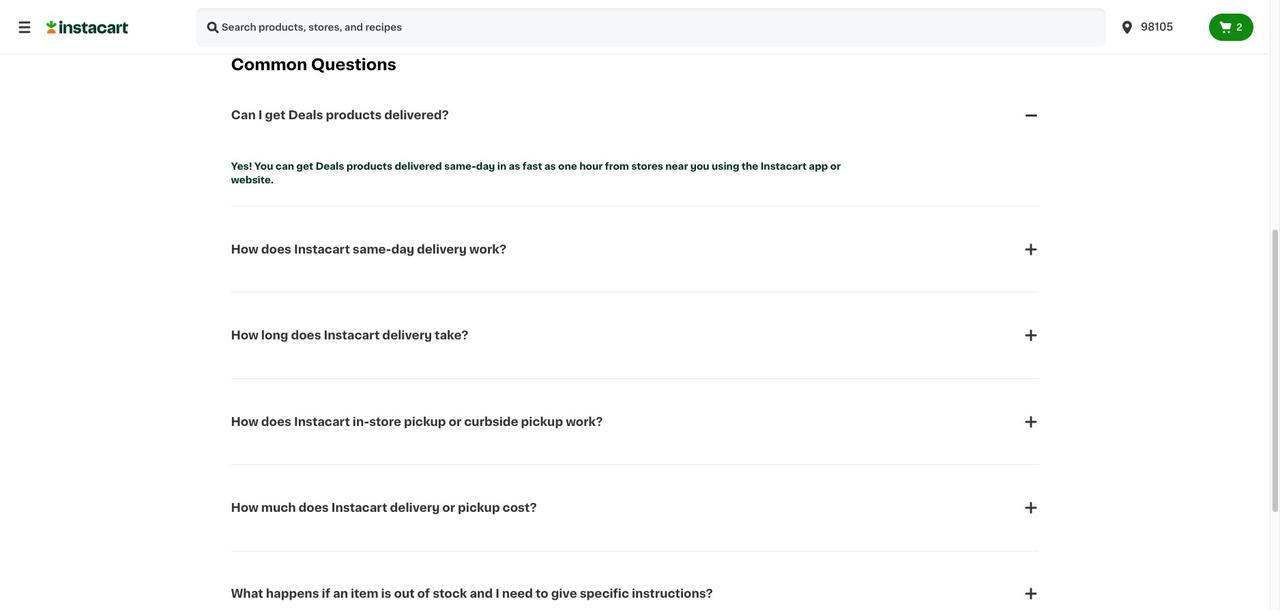Task type: describe. For each thing, give the bounding box(es) containing it.
products inside yes! you can get deals products delivered same-day in as fast as one hour from stores near you using the instacart app or website.
[[347, 162, 393, 171]]

same- inside yes! you can get deals products delivered same-day in as fast as one hour from stores near you using the instacart app or website.
[[444, 162, 476, 171]]

delivery for take?
[[382, 330, 432, 341]]

give
[[551, 589, 577, 600]]

common questions
[[231, 58, 397, 73]]

how long does instacart delivery take?
[[231, 330, 469, 341]]

many in stock for first many in stock "link" from the left
[[549, 7, 603, 15]]

curbside
[[464, 417, 518, 428]]

what
[[231, 589, 263, 600]]

how does instacart in-store pickup or curbside pickup work? button
[[231, 398, 1039, 447]]

yes! you can get deals products delivered same-day in as fast as one hour from stores near you using the instacart app or website.
[[231, 162, 843, 185]]

in inside yes! you can get deals products delivered same-day in as fast as one hour from stores near you using the instacart app or website.
[[497, 162, 507, 171]]

many for 4th many in stock "link" from the left
[[969, 7, 991, 15]]

how for how does instacart in-store pickup or curbside pickup work?
[[231, 417, 259, 428]]

i inside dropdown button
[[496, 589, 499, 600]]

to
[[536, 589, 549, 600]]

1 many in stock link from the left
[[535, 0, 630, 17]]

0 vertical spatial delivery
[[417, 244, 467, 255]]

questions
[[311, 58, 397, 73]]

many for 2nd many in stock "link"
[[759, 7, 781, 15]]

2 as from the left
[[544, 162, 556, 171]]

how for how much does instacart delivery or pickup cost?
[[231, 503, 259, 514]]

many in stock for 4th many in stock "link" from the left
[[969, 7, 1023, 15]]

how much does instacart delivery or pickup cost?
[[231, 503, 537, 514]]

fast
[[523, 162, 542, 171]]

happens
[[266, 589, 319, 600]]

take?
[[435, 330, 469, 341]]

can i get deals products delivered? button
[[231, 91, 1039, 140]]

yes!
[[231, 162, 252, 171]]

hour
[[580, 162, 603, 171]]

1 98105 button from the left
[[1111, 8, 1209, 46]]

many for 2nd many in stock "link" from the right
[[864, 7, 886, 15]]

stock for 2nd many in stock "link" from the right
[[897, 7, 918, 15]]

what happens if an item is out of stock and i need to give specific instructions? button
[[231, 570, 1039, 611]]

app
[[809, 162, 828, 171]]

need
[[502, 589, 533, 600]]

2 98105 button from the left
[[1119, 8, 1201, 46]]

or inside how does instacart in-store pickup or curbside pickup work? dropdown button
[[449, 417, 462, 428]]

much
[[261, 503, 296, 514]]

specific
[[580, 589, 629, 600]]

stock inside dropdown button
[[433, 589, 467, 600]]

0 vertical spatial work?
[[469, 244, 507, 255]]

2 button
[[1209, 14, 1254, 41]]

i inside dropdown button
[[258, 110, 262, 121]]

and
[[470, 589, 493, 600]]

can
[[231, 110, 256, 121]]

how does instacart same-day delivery work?
[[231, 244, 507, 255]]

get inside can i get deals products delivered? dropdown button
[[265, 110, 286, 121]]

you
[[690, 162, 710, 171]]

deals inside dropdown button
[[288, 110, 323, 121]]

can
[[276, 162, 294, 171]]

can i get deals products delivered?
[[231, 110, 449, 121]]

cost?
[[503, 503, 537, 514]]

2
[[1237, 23, 1243, 32]]



Task type: vqa. For each thing, say whether or not it's contained in the screenshot.
sign inside the we reach out directly to eligible customers and shoppers via email about potential research studies. we'll ask you to sign a consent form prior to your research session where you agree to allow instacart to use your feedback to improve the platform. if the study is a video interview, we provide a link where you can schedule a time to chat with our research team.
no



Task type: locate. For each thing, give the bounding box(es) containing it.
0 vertical spatial same-
[[444, 162, 476, 171]]

same-
[[444, 162, 476, 171], [353, 244, 391, 255]]

3 how from the top
[[231, 417, 259, 428]]

in for first many in stock "link" from the left
[[572, 7, 579, 15]]

as left fast
[[509, 162, 520, 171]]

is
[[381, 589, 391, 600]]

many in stock for 2nd many in stock "link" from the right
[[864, 7, 918, 15]]

1 vertical spatial get
[[296, 162, 313, 171]]

day inside dropdown button
[[391, 244, 414, 255]]

2 vertical spatial or
[[442, 503, 455, 514]]

1 as from the left
[[509, 162, 520, 171]]

products inside dropdown button
[[326, 110, 382, 121]]

stock for 2nd many in stock "link"
[[792, 7, 813, 15]]

instacart inside yes! you can get deals products delivered same-day in as fast as one hour from stores near you using the instacart app or website.
[[761, 162, 807, 171]]

how inside dropdown button
[[231, 330, 259, 341]]

pickup right curbside at left bottom
[[521, 417, 563, 428]]

2 many in stock from the left
[[759, 7, 813, 15]]

does
[[261, 244, 291, 255], [291, 330, 321, 341], [261, 417, 291, 428], [299, 503, 329, 514]]

day inside yes! you can get deals products delivered same-day in as fast as one hour from stores near you using the instacart app or website.
[[476, 162, 495, 171]]

instacart logo image
[[46, 19, 128, 35]]

4 many in stock from the left
[[969, 7, 1023, 15]]

2 many in stock link from the left
[[746, 0, 840, 17]]

i right and
[[496, 589, 499, 600]]

stock for first many in stock "link" from the left
[[581, 7, 603, 15]]

as left one
[[544, 162, 556, 171]]

98105 button
[[1111, 8, 1209, 46], [1119, 8, 1201, 46]]

1 horizontal spatial day
[[476, 162, 495, 171]]

products down questions
[[326, 110, 382, 121]]

2 how from the top
[[231, 330, 259, 341]]

same- inside dropdown button
[[353, 244, 391, 255]]

many in stock link
[[535, 0, 630, 17], [746, 0, 840, 17], [851, 0, 945, 17], [956, 0, 1050, 17]]

1 horizontal spatial i
[[496, 589, 499, 600]]

or inside how much does instacart delivery or pickup cost? dropdown button
[[442, 503, 455, 514]]

delivery for or
[[390, 503, 440, 514]]

1 vertical spatial products
[[347, 162, 393, 171]]

1 many from the left
[[549, 7, 571, 15]]

deals right can
[[316, 162, 344, 171]]

products
[[326, 110, 382, 121], [347, 162, 393, 171]]

stock for 4th many in stock "link" from the left
[[1002, 7, 1023, 15]]

using
[[712, 162, 740, 171]]

item
[[351, 589, 378, 600]]

1 horizontal spatial pickup
[[458, 503, 500, 514]]

website.
[[231, 175, 274, 185]]

3 many in stock from the left
[[864, 7, 918, 15]]

stores
[[631, 162, 663, 171]]

4 many from the left
[[969, 7, 991, 15]]

pickup left the cost?
[[458, 503, 500, 514]]

in
[[572, 7, 579, 15], [783, 7, 790, 15], [888, 7, 895, 15], [993, 7, 1000, 15], [497, 162, 507, 171]]

one
[[558, 162, 577, 171]]

in-
[[353, 417, 369, 428]]

near
[[666, 162, 688, 171]]

1 horizontal spatial as
[[544, 162, 556, 171]]

4 how from the top
[[231, 503, 259, 514]]

1 vertical spatial delivery
[[382, 330, 432, 341]]

None search field
[[197, 8, 1106, 46]]

0 vertical spatial deals
[[288, 110, 323, 121]]

4 many in stock link from the left
[[956, 0, 1050, 17]]

how much does instacart delivery or pickup cost? button
[[231, 484, 1039, 533]]

delivery inside dropdown button
[[382, 330, 432, 341]]

many for first many in stock "link" from the left
[[549, 7, 571, 15]]

pickup
[[404, 417, 446, 428], [521, 417, 563, 428], [458, 503, 500, 514]]

1 vertical spatial or
[[449, 417, 462, 428]]

how does instacart in-store pickup or curbside pickup work?
[[231, 417, 603, 428]]

what happens if an item is out of stock and i need to give specific instructions?
[[231, 589, 713, 600]]

work?
[[469, 244, 507, 255], [566, 417, 603, 428]]

how does instacart same-day delivery work? button
[[231, 225, 1039, 274]]

store
[[369, 417, 401, 428]]

1 how from the top
[[231, 244, 259, 255]]

i right can
[[258, 110, 262, 121]]

0 vertical spatial get
[[265, 110, 286, 121]]

how for how long does instacart delivery take?
[[231, 330, 259, 341]]

Search field
[[197, 8, 1106, 46]]

0 horizontal spatial as
[[509, 162, 520, 171]]

from
[[605, 162, 629, 171]]

delivery
[[417, 244, 467, 255], [382, 330, 432, 341], [390, 503, 440, 514]]

3 many in stock link from the left
[[851, 0, 945, 17]]

pickup right store
[[404, 417, 446, 428]]

or inside yes! you can get deals products delivered same-day in as fast as one hour from stores near you using the instacart app or website.
[[830, 162, 841, 171]]

98105
[[1141, 22, 1173, 32]]

1 many in stock from the left
[[549, 7, 603, 15]]

stock
[[581, 7, 603, 15], [792, 7, 813, 15], [897, 7, 918, 15], [1002, 7, 1023, 15], [433, 589, 467, 600]]

1 vertical spatial i
[[496, 589, 499, 600]]

1 vertical spatial work?
[[566, 417, 603, 428]]

you
[[254, 162, 273, 171]]

instacart
[[761, 162, 807, 171], [294, 244, 350, 255], [324, 330, 380, 341], [294, 417, 350, 428], [331, 503, 387, 514]]

1 vertical spatial same-
[[353, 244, 391, 255]]

how long does instacart delivery take? button
[[231, 311, 1039, 360]]

if
[[322, 589, 330, 600]]

0 horizontal spatial get
[[265, 110, 286, 121]]

many in stock for 2nd many in stock "link"
[[759, 7, 813, 15]]

delivered
[[395, 162, 442, 171]]

1 horizontal spatial work?
[[566, 417, 603, 428]]

0 vertical spatial day
[[476, 162, 495, 171]]

0 horizontal spatial same-
[[353, 244, 391, 255]]

an
[[333, 589, 348, 600]]

in for 2nd many in stock "link" from the right
[[888, 7, 895, 15]]

the
[[742, 162, 758, 171]]

2 horizontal spatial pickup
[[521, 417, 563, 428]]

get
[[265, 110, 286, 121], [296, 162, 313, 171]]

or
[[830, 162, 841, 171], [449, 417, 462, 428], [442, 503, 455, 514]]

2 many from the left
[[759, 7, 781, 15]]

0 horizontal spatial i
[[258, 110, 262, 121]]

delivered?
[[384, 110, 449, 121]]

2 vertical spatial delivery
[[390, 503, 440, 514]]

common
[[231, 58, 307, 73]]

deals down common questions on the left top of the page
[[288, 110, 323, 121]]

1 vertical spatial deals
[[316, 162, 344, 171]]

deals inside yes! you can get deals products delivered same-day in as fast as one hour from stores near you using the instacart app or website.
[[316, 162, 344, 171]]

0 vertical spatial i
[[258, 110, 262, 121]]

1 vertical spatial day
[[391, 244, 414, 255]]

day
[[476, 162, 495, 171], [391, 244, 414, 255]]

of
[[417, 589, 430, 600]]

does inside dropdown button
[[291, 330, 321, 341]]

deals
[[288, 110, 323, 121], [316, 162, 344, 171]]

0 horizontal spatial day
[[391, 244, 414, 255]]

in for 4th many in stock "link" from the left
[[993, 7, 1000, 15]]

1 horizontal spatial get
[[296, 162, 313, 171]]

0 vertical spatial products
[[326, 110, 382, 121]]

1 horizontal spatial same-
[[444, 162, 476, 171]]

get inside yes! you can get deals products delivered same-day in as fast as one hour from stores near you using the instacart app or website.
[[296, 162, 313, 171]]

many in stock
[[549, 7, 603, 15], [759, 7, 813, 15], [864, 7, 918, 15], [969, 7, 1023, 15]]

0 horizontal spatial work?
[[469, 244, 507, 255]]

instacart inside dropdown button
[[324, 330, 380, 341]]

how
[[231, 244, 259, 255], [231, 330, 259, 341], [231, 417, 259, 428], [231, 503, 259, 514]]

0 horizontal spatial pickup
[[404, 417, 446, 428]]

products left delivered
[[347, 162, 393, 171]]

instructions?
[[632, 589, 713, 600]]

as
[[509, 162, 520, 171], [544, 162, 556, 171]]

i
[[258, 110, 262, 121], [496, 589, 499, 600]]

0 vertical spatial or
[[830, 162, 841, 171]]

many
[[549, 7, 571, 15], [759, 7, 781, 15], [864, 7, 886, 15], [969, 7, 991, 15]]

how for how does instacart same-day delivery work?
[[231, 244, 259, 255]]

out
[[394, 589, 415, 600]]

in for 2nd many in stock "link"
[[783, 7, 790, 15]]

long
[[261, 330, 288, 341]]

3 many from the left
[[864, 7, 886, 15]]



